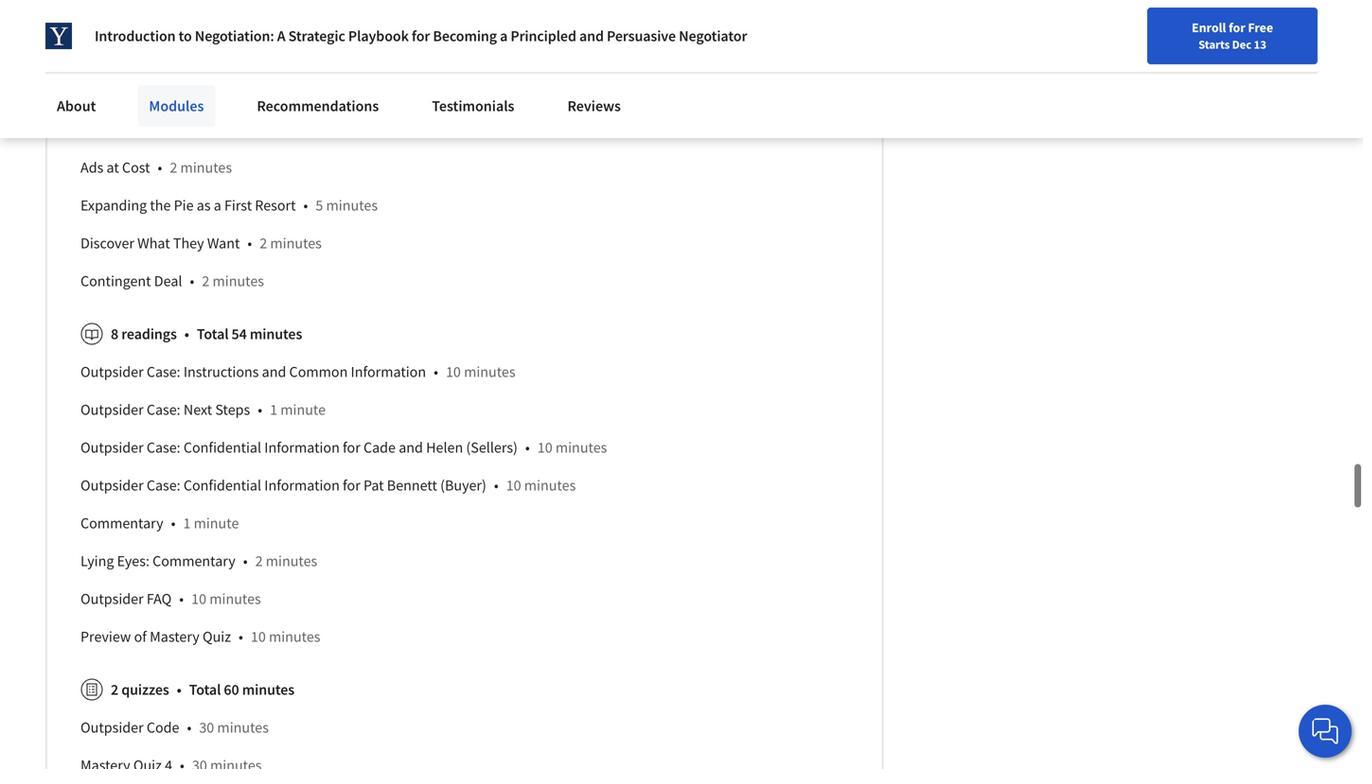 Task type: describe. For each thing, give the bounding box(es) containing it.
0 vertical spatial what
[[80, 83, 113, 101]]

instructions
[[183, 363, 259, 382]]

quiz
[[203, 628, 231, 647]]

deal
[[154, 272, 182, 291]]

starts
[[1199, 37, 1230, 52]]

lying eyes: commentary • 2 minutes
[[80, 552, 317, 571]]

• right quizzes
[[177, 681, 182, 700]]

expanding
[[80, 196, 147, 215]]

minutes down a
[[243, 83, 294, 101]]

1 horizontal spatial 1
[[270, 401, 277, 420]]

introduction
[[95, 27, 176, 45]]

playbook
[[348, 27, 409, 45]]

1 vertical spatial commentary
[[153, 552, 235, 571]]

• right want on the top left of the page
[[247, 234, 252, 253]]

• total 54 minutes
[[184, 325, 302, 344]]

recommendations
[[257, 97, 379, 115]]

outpsider for outpsider case: next steps
[[80, 401, 144, 420]]

outpsider case: instructions and common information • 10 minutes
[[80, 363, 515, 382]]

information for cade
[[264, 438, 340, 457]]

minutes right the 60
[[242, 681, 294, 700]]

outpsider for outpsider case: instructions and common information
[[80, 363, 144, 382]]

coursera image
[[23, 15, 143, 46]]

10 down (sellers)
[[506, 476, 521, 495]]

for right playbook in the left top of the page
[[412, 27, 430, 45]]

negotiation:
[[195, 27, 274, 45]]

case: for outpsider case: next steps • 1 minute
[[147, 401, 180, 420]]

plans?
[[171, 83, 212, 101]]

recommendations link
[[246, 85, 390, 127]]

• right readings
[[184, 325, 189, 344]]

ads
[[80, 158, 103, 177]]

common
[[289, 363, 348, 382]]

about link
[[45, 85, 107, 127]]

cost
[[122, 158, 150, 177]]

• right to
[[215, 45, 220, 64]]

minutes down want on the top left of the page
[[213, 272, 264, 291]]

code
[[147, 719, 179, 738]]

13
[[1254, 37, 1266, 52]]

2 vertical spatial and
[[399, 438, 423, 457]]

information for pat
[[264, 476, 340, 495]]

enroll
[[1192, 19, 1226, 36]]

0 vertical spatial and
[[579, 27, 604, 45]]

minutes right 5
[[326, 196, 378, 215]]

quizzes
[[121, 681, 169, 700]]

contingent deal • 2 minutes
[[80, 272, 264, 291]]

(buyer)
[[440, 476, 486, 495]]

• right (buyer)
[[494, 476, 499, 495]]

• right cost
[[158, 158, 162, 177]]

pie
[[174, 196, 194, 215]]

minutes right (buyer)
[[524, 476, 576, 495]]

30
[[199, 719, 214, 738]]

outpsider for outpsider case: confidential information for pat bennett (buyer)
[[80, 476, 144, 495]]

5
[[316, 196, 323, 215]]

0 horizontal spatial 0
[[171, 120, 178, 139]]

bennett
[[387, 476, 437, 495]]

becoming
[[433, 27, 497, 45]]

0 vertical spatial a
[[500, 27, 508, 45]]

minutes down outpsider case: confidential information for pat bennett (buyer) • 10 minutes
[[266, 552, 317, 571]]

54
[[231, 325, 247, 344]]

• right faq
[[179, 590, 184, 609]]

preview
[[80, 628, 131, 647]]

• up helen
[[434, 363, 438, 382]]

minutes up "as"
[[180, 158, 232, 177]]

10 right (sellers)
[[537, 438, 553, 457]]

a
[[277, 27, 285, 45]]

discover
[[80, 234, 134, 253]]

• right lies?
[[159, 120, 163, 139]]

contingent
[[80, 272, 151, 291]]

free
[[1248, 19, 1273, 36]]

strategic
[[288, 27, 345, 45]]

what are your plans?
[[80, 83, 212, 101]]

steps
[[215, 401, 250, 420]]

case: for outpsider case: confidential information for pat bennett (buyer) • 10 minutes
[[147, 476, 180, 495]]

• up "outpsider faq • 10 minutes"
[[243, 552, 248, 571]]

outpsider code • 30 minutes
[[80, 719, 269, 738]]

• left 30
[[187, 719, 192, 738]]

introduction to negotiation: a strategic playbook for becoming a principled and persuasive negotiator
[[95, 27, 747, 45]]

minutes right quiz
[[269, 628, 320, 647]]

white
[[80, 120, 117, 139]]

modules
[[149, 97, 204, 115]]

10 right quiz
[[251, 628, 266, 647]]

• total 60 minutes
[[177, 681, 294, 700]]

reviews link
[[556, 85, 632, 127]]

pat
[[363, 476, 384, 495]]

chat with us image
[[1310, 717, 1340, 747]]

cade
[[363, 438, 396, 457]]

yale university image
[[45, 23, 72, 49]]

total for total 54 minutes
[[197, 325, 229, 344]]

outpsider case: next steps • 1 minute
[[80, 401, 326, 420]]

1 horizontal spatial minute
[[280, 401, 326, 420]]

resort
[[255, 196, 296, 215]]

to
[[179, 27, 192, 45]]

they
[[173, 234, 204, 253]]

eyes:
[[117, 552, 149, 571]]

for left pat
[[343, 476, 360, 495]]



Task type: locate. For each thing, give the bounding box(es) containing it.
a right "as"
[[214, 196, 221, 215]]

2 outpsider from the top
[[80, 401, 144, 420]]

10
[[446, 363, 461, 382], [537, 438, 553, 457], [506, 476, 521, 495], [191, 590, 206, 609], [251, 628, 266, 647]]

6 outpsider from the top
[[80, 719, 144, 738]]

• right steps
[[258, 401, 262, 420]]

at
[[106, 158, 119, 177]]

minutes up (sellers)
[[464, 363, 515, 382]]

case: up "commentary • 1 minute"
[[147, 476, 180, 495]]

enroll for free starts dec 13
[[1192, 19, 1273, 52]]

your
[[140, 83, 168, 101]]

1 horizontal spatial a
[[500, 27, 508, 45]]

confidential up "commentary • 1 minute"
[[183, 476, 261, 495]]

1 vertical spatial total
[[189, 681, 221, 700]]

case: for outpsider case: confidential information for cade and helen (sellers) • 10 minutes
[[147, 438, 180, 457]]

1 outpsider from the top
[[80, 363, 144, 382]]

1 confidential from the top
[[183, 438, 261, 457]]

case: for outpsider case: instructions and common information • 10 minutes
[[147, 363, 180, 382]]

0
[[232, 83, 240, 101], [171, 120, 178, 139]]

• left 5
[[303, 196, 308, 215]]

total left 54
[[197, 325, 229, 344]]

mastery
[[150, 628, 199, 647]]

minutes right 54
[[250, 325, 302, 344]]

confidential for pat
[[183, 476, 261, 495]]

total for total 60 minutes
[[189, 681, 221, 700]]

modules link
[[138, 85, 215, 127]]

dec
[[1232, 37, 1252, 52]]

confidential down steps
[[183, 438, 261, 457]]

minutes down resort
[[270, 234, 322, 253]]

0 horizontal spatial 1
[[183, 514, 191, 533]]

2 vertical spatial information
[[264, 476, 340, 495]]

outpsider
[[80, 363, 144, 382], [80, 401, 144, 420], [80, 438, 144, 457], [80, 476, 144, 495], [80, 590, 144, 609], [80, 719, 144, 738]]

1 vertical spatial 1
[[183, 514, 191, 533]]

a right becoming
[[500, 27, 508, 45]]

8 readings
[[111, 325, 177, 344]]

faq
[[147, 590, 172, 609]]

8
[[111, 325, 118, 344]]

3 outpsider from the top
[[80, 438, 144, 457]]

2 confidential from the top
[[183, 476, 261, 495]]

4 outpsider from the top
[[80, 476, 144, 495]]

case: left next
[[147, 401, 180, 420]]

discover what they want • 2 minutes
[[80, 234, 322, 253]]

1 vertical spatial a
[[214, 196, 221, 215]]

0 vertical spatial 0
[[232, 83, 240, 101]]

outpsider for outpsider code
[[80, 719, 144, 738]]

0 down the modules
[[171, 120, 178, 139]]

1 vertical spatial 0
[[171, 120, 178, 139]]

minutes up quiz
[[209, 590, 261, 609]]

and
[[579, 27, 604, 45], [262, 363, 286, 382], [399, 438, 423, 457]]

1 vertical spatial what
[[137, 234, 170, 253]]

and right principled
[[579, 27, 604, 45]]

negotiator
[[679, 27, 747, 45]]

0 horizontal spatial minute
[[194, 514, 239, 533]]

2 horizontal spatial and
[[579, 27, 604, 45]]

commentary up "outpsider faq • 10 minutes"
[[153, 552, 235, 571]]

60
[[224, 681, 239, 700]]

minutes right 30
[[217, 719, 269, 738]]

principled
[[511, 27, 576, 45]]

total
[[197, 325, 229, 344], [189, 681, 221, 700]]

minute down outpsider case: instructions and common information • 10 minutes
[[280, 401, 326, 420]]

lies?
[[120, 120, 151, 139]]

0 right plans?
[[232, 83, 240, 101]]

menu item
[[1001, 19, 1123, 80]]

want
[[207, 234, 240, 253]]

1 case: from the top
[[147, 363, 180, 382]]

about
[[57, 97, 96, 115]]

outpsider case: confidential information for pat bennett (buyer) • 10 minutes
[[80, 476, 576, 495]]

1
[[270, 401, 277, 420], [183, 514, 191, 533]]

a
[[500, 27, 508, 45], [214, 196, 221, 215]]

0 horizontal spatial what
[[80, 83, 113, 101]]

0 vertical spatial minute
[[280, 401, 326, 420]]

lying
[[80, 552, 114, 571]]

commentary • 1 minute
[[80, 514, 239, 533]]

2 case: from the top
[[147, 401, 180, 420]]

next
[[183, 401, 212, 420]]

• right quiz
[[239, 628, 243, 647]]

0 horizontal spatial and
[[262, 363, 286, 382]]

testimonials link
[[421, 85, 526, 127]]

as
[[197, 196, 211, 215]]

1 horizontal spatial and
[[399, 438, 423, 457]]

10 up helen
[[446, 363, 461, 382]]

show notifications image
[[1143, 24, 1166, 46]]

1 vertical spatial and
[[262, 363, 286, 382]]

are
[[116, 83, 137, 101]]

and left common
[[262, 363, 286, 382]]

expanding the pie as a first resort • 5 minutes
[[80, 196, 378, 215]]

1 vertical spatial confidential
[[183, 476, 261, 495]]

3 case: from the top
[[147, 438, 180, 457]]

testimonials
[[432, 97, 514, 115]]

the
[[150, 196, 171, 215]]

minute
[[280, 401, 326, 420], [194, 514, 239, 533]]

(sellers)
[[466, 438, 518, 457]]

first
[[224, 196, 252, 215]]

commentary up eyes:
[[80, 514, 163, 533]]

information up outpsider case: confidential information for pat bennett (buyer) • 10 minutes
[[264, 438, 340, 457]]

10 down lying eyes: commentary • 2 minutes
[[191, 590, 206, 609]]

information right common
[[351, 363, 426, 382]]

0 vertical spatial commentary
[[80, 514, 163, 533]]

1 horizontal spatial what
[[137, 234, 170, 253]]

case: down outpsider case: next steps • 1 minute
[[147, 438, 180, 457]]

0 horizontal spatial a
[[214, 196, 221, 215]]

of
[[134, 628, 147, 647]]

for left cade
[[343, 438, 360, 457]]

5 outpsider from the top
[[80, 590, 144, 609]]

information down outpsider case: confidential information for cade and helen (sellers) • 10 minutes
[[264, 476, 340, 495]]

outpsider faq • 10 minutes
[[80, 590, 261, 609]]

white lies? • 0 minutes
[[80, 120, 233, 139]]

0 minutes
[[232, 83, 294, 101]]

what left the are
[[80, 83, 113, 101]]

confidential for cade
[[183, 438, 261, 457]]

•
[[215, 45, 220, 64], [159, 120, 163, 139], [158, 158, 162, 177], [303, 196, 308, 215], [247, 234, 252, 253], [190, 272, 194, 291], [184, 325, 189, 344], [434, 363, 438, 382], [258, 401, 262, 420], [525, 438, 530, 457], [494, 476, 499, 495], [171, 514, 176, 533], [243, 552, 248, 571], [179, 590, 184, 609], [239, 628, 243, 647], [177, 681, 182, 700], [187, 719, 192, 738]]

case:
[[147, 363, 180, 382], [147, 401, 180, 420], [147, 438, 180, 457], [147, 476, 180, 495]]

information
[[351, 363, 426, 382], [264, 438, 340, 457], [264, 476, 340, 495]]

what
[[80, 83, 113, 101], [137, 234, 170, 253]]

ads at cost • 2 minutes
[[80, 158, 232, 177]]

2 quizzes
[[111, 681, 169, 700]]

1 horizontal spatial 0
[[232, 83, 240, 101]]

• up lying eyes: commentary • 2 minutes
[[171, 514, 176, 533]]

for inside the enroll for free starts dec 13
[[1229, 19, 1245, 36]]

reviews
[[567, 97, 621, 115]]

for up dec
[[1229, 19, 1245, 36]]

• right (sellers)
[[525, 438, 530, 457]]

confidential
[[183, 438, 261, 457], [183, 476, 261, 495]]

1 up lying eyes: commentary • 2 minutes
[[183, 514, 191, 533]]

case: down readings
[[147, 363, 180, 382]]

0 vertical spatial confidential
[[183, 438, 261, 457]]

outpsider for outpsider faq
[[80, 590, 144, 609]]

None search field
[[270, 12, 582, 50]]

1 vertical spatial information
[[264, 438, 340, 457]]

minutes
[[243, 83, 294, 101], [181, 120, 233, 139], [180, 158, 232, 177], [326, 196, 378, 215], [270, 234, 322, 253], [213, 272, 264, 291], [250, 325, 302, 344], [464, 363, 515, 382], [556, 438, 607, 457], [524, 476, 576, 495], [266, 552, 317, 571], [209, 590, 261, 609], [269, 628, 320, 647], [242, 681, 294, 700], [217, 719, 269, 738]]

preview of mastery quiz • 10 minutes
[[80, 628, 320, 647]]

outpsider case: confidential information for cade and helen (sellers) • 10 minutes
[[80, 438, 607, 457]]

readings
[[121, 325, 177, 344]]

commentary
[[80, 514, 163, 533], [153, 552, 235, 571]]

0 vertical spatial 1
[[270, 401, 277, 420]]

helen
[[426, 438, 463, 457]]

0 vertical spatial total
[[197, 325, 229, 344]]

2
[[170, 158, 177, 177], [260, 234, 267, 253], [202, 272, 209, 291], [255, 552, 263, 571], [111, 681, 118, 700]]

0 vertical spatial information
[[351, 363, 426, 382]]

total left the 60
[[189, 681, 221, 700]]

minutes right (sellers)
[[556, 438, 607, 457]]

persuasive
[[607, 27, 676, 45]]

1 right steps
[[270, 401, 277, 420]]

minute up lying eyes: commentary • 2 minutes
[[194, 514, 239, 533]]

4 case: from the top
[[147, 476, 180, 495]]

• right deal
[[190, 272, 194, 291]]

minutes down the modules
[[181, 120, 233, 139]]

outpsider for outpsider case: confidential information for cade and helen (sellers)
[[80, 438, 144, 457]]

what left 'they'
[[137, 234, 170, 253]]

1 vertical spatial minute
[[194, 514, 239, 533]]

and right cade
[[399, 438, 423, 457]]



Task type: vqa. For each thing, say whether or not it's contained in the screenshot.
logo on the left bottom
no



